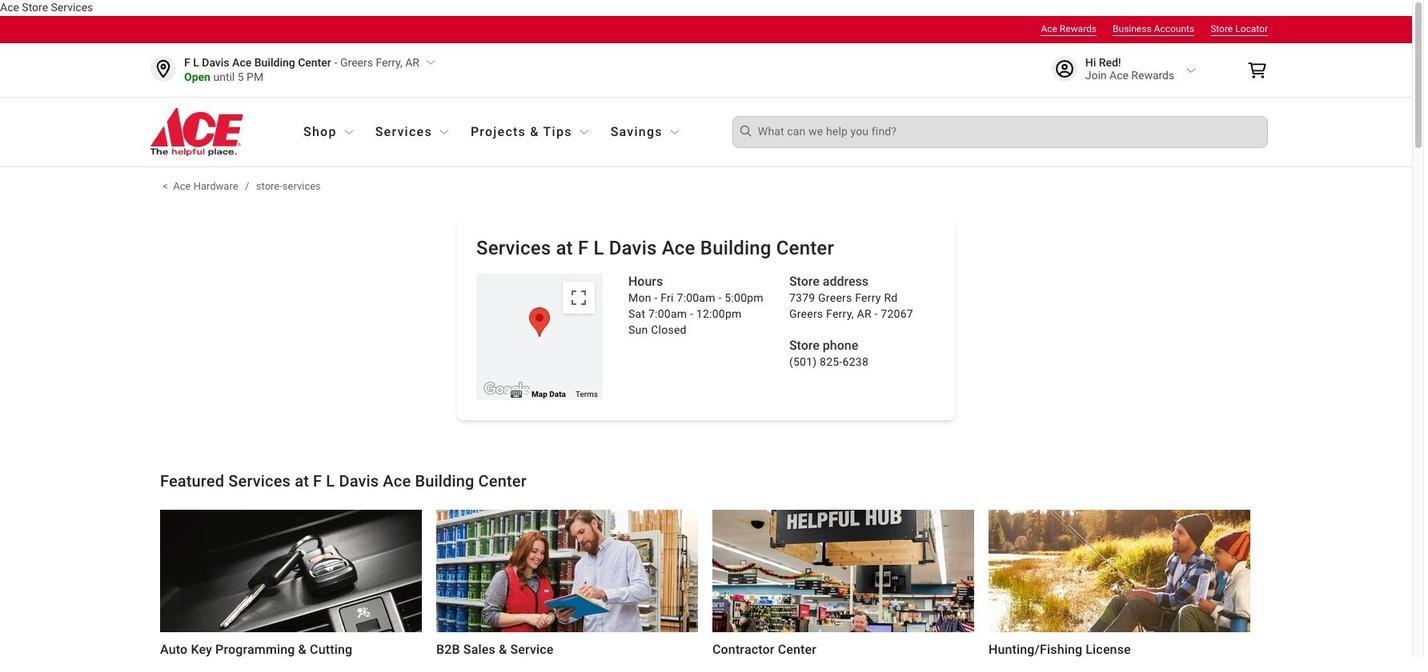 Task type: locate. For each thing, give the bounding box(es) containing it.
regular image
[[741, 126, 752, 137]]

google image
[[481, 380, 533, 401]]

shopping cart icon image
[[1247, 61, 1269, 80]]

user circle logo image
[[1055, 59, 1075, 79]]

Search what can we help you find? text field
[[733, 116, 1269, 148]]

keyboard shortcuts image
[[511, 391, 522, 398]]



Task type: describe. For each thing, give the bounding box(es) containing it.
logo location image
[[154, 57, 173, 81]]

store location logo image
[[144, 108, 246, 156]]

map region
[[420, 236, 1425, 658]]



Task type: vqa. For each thing, say whether or not it's contained in the screenshot.
the top li icon
no



